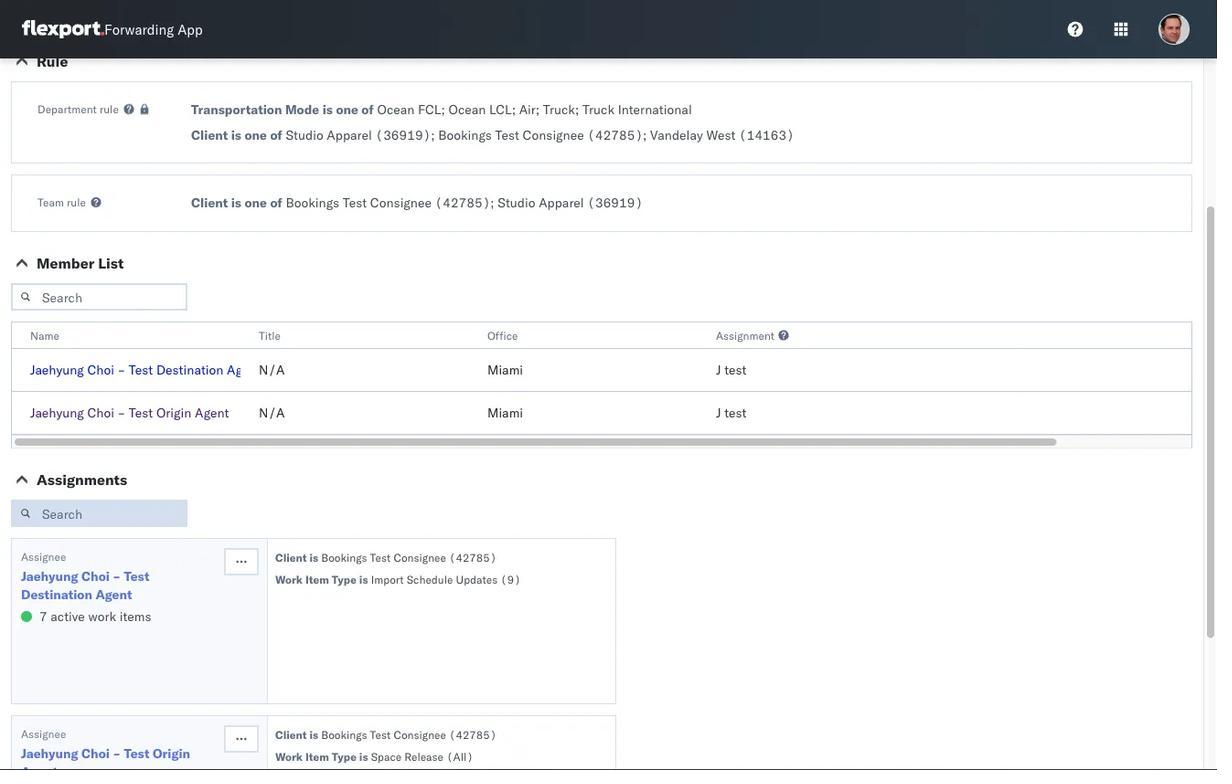 Task type: vqa. For each thing, say whether or not it's contained in the screenshot.
the top the Studio
yes



Task type: describe. For each thing, give the bounding box(es) containing it.
j test for jaehyung choi - test origin agent
[[716, 405, 747, 421]]

transportation
[[191, 102, 282, 118]]

transportation mode is one of
[[191, 102, 374, 118]]

rule for department rule
[[100, 102, 119, 116]]

destination inside assignee jaehyung choi - test destination agent
[[21, 587, 92, 603]]

west
[[706, 127, 736, 143]]

0 vertical spatial one
[[336, 102, 358, 118]]

choi inside assignee jaehyung choi - test destination agent
[[81, 569, 110, 585]]

office
[[487, 329, 518, 342]]

rule for team rule
[[67, 195, 86, 209]]

test inside client is bookings test consignee (42785) work item type is space release (all)
[[370, 728, 391, 742]]

j for jaehyung choi - test origin agent
[[716, 405, 721, 421]]

team
[[37, 195, 64, 209]]

ocean fcl ; ocean lcl ; air ; truck ; truck international
[[377, 102, 692, 118]]

origin inside assignee jaehyung choi - test origin agent
[[153, 746, 190, 762]]

1 ocean from the left
[[377, 102, 415, 118]]

department rule
[[37, 102, 119, 116]]

release
[[404, 750, 444, 764]]

2 truck from the left
[[582, 102, 615, 118]]

one for studio apparel (36919)
[[245, 127, 267, 143]]

client inside client is bookings test consignee (42785) work item type is space release (all)
[[275, 728, 307, 742]]

work
[[88, 609, 116, 625]]

type for import
[[332, 573, 357, 587]]

1 n/a from the top
[[259, 362, 285, 378]]

schedule
[[407, 573, 453, 587]]

client is one of for bookings test consignee (42785)
[[191, 195, 282, 211]]

1 horizontal spatial apparel
[[539, 195, 584, 211]]

1 vertical spatial jaehyung choi - test origin agent link
[[21, 745, 222, 771]]

choi inside assignee jaehyung choi - test origin agent
[[81, 746, 110, 762]]

app
[[178, 21, 203, 38]]

test inside client is bookings test consignee (42785) work item type is import schedule updates (9)
[[370, 551, 391, 565]]

(all)
[[446, 750, 473, 764]]

(42785) inside client is bookings test consignee (42785) work item type is space release (all)
[[449, 728, 497, 742]]

1 vertical spatial jaehyung choi - test destination agent link
[[21, 568, 222, 605]]

item for client is bookings test consignee (42785) work item type is space release (all)
[[305, 750, 329, 764]]

assignee jaehyung choi - test destination agent
[[21, 550, 149, 603]]

0 vertical spatial apparel
[[327, 127, 372, 143]]

assignments
[[37, 471, 127, 489]]

jaehyung choi - test origin agent
[[30, 405, 229, 421]]

name
[[30, 329, 59, 342]]

lcl
[[489, 102, 512, 118]]

international
[[618, 102, 692, 118]]

- inside assignee jaehyung choi - test destination agent
[[113, 569, 121, 585]]

updates
[[456, 573, 498, 587]]

flexport. image
[[22, 20, 104, 38]]

work for client is bookings test consignee (42785) work item type is import schedule updates (9)
[[275, 573, 303, 587]]

one for bookings test consignee (42785)
[[245, 195, 267, 211]]

of for studio apparel (36919)
[[270, 127, 282, 143]]

0 vertical spatial jaehyung choi - test origin agent link
[[30, 405, 229, 421]]

team rule
[[37, 195, 86, 209]]

vandelay
[[650, 127, 703, 143]]

test for jaehyung choi - test origin agent
[[724, 405, 747, 421]]

member list
[[37, 254, 124, 273]]

studio apparel (36919) ; bookings test consignee (42785) ; vandelay west (14163)
[[286, 127, 795, 143]]

j for jaehyung choi - test destination agent
[[716, 362, 721, 378]]

consignee inside client is bookings test consignee (42785) work item type is space release (all)
[[394, 728, 446, 742]]

assignment
[[716, 329, 775, 342]]

forwarding app
[[104, 21, 203, 38]]



Task type: locate. For each thing, give the bounding box(es) containing it.
1 vertical spatial j test
[[716, 405, 747, 421]]

0 vertical spatial of
[[362, 102, 374, 118]]

0 horizontal spatial ocean
[[377, 102, 415, 118]]

jaehyung inside assignee jaehyung choi - test destination agent
[[21, 569, 78, 585]]

is
[[323, 102, 333, 118], [231, 127, 241, 143], [231, 195, 241, 211], [310, 551, 318, 565], [359, 573, 368, 587], [310, 728, 318, 742], [359, 750, 368, 764]]

0 vertical spatial j
[[716, 362, 721, 378]]

1 assignee from the top
[[21, 550, 66, 564]]

jaehyung choi - test destination agent link up items
[[21, 568, 222, 605]]

ocean
[[377, 102, 415, 118], [449, 102, 486, 118]]

2 assignee from the top
[[21, 728, 66, 741]]

mode
[[285, 102, 319, 118]]

1 item from the top
[[305, 573, 329, 587]]

jaehyung choi - test destination agent link
[[30, 362, 261, 378], [21, 568, 222, 605]]

assignee jaehyung choi - test origin agent
[[21, 728, 190, 771]]

1 vertical spatial one
[[245, 127, 267, 143]]

rule
[[100, 102, 119, 116], [67, 195, 86, 209]]

1 vertical spatial of
[[270, 127, 282, 143]]

client is one of for studio apparel (36919)
[[191, 127, 282, 143]]

1 horizontal spatial truck
[[582, 102, 615, 118]]

1 vertical spatial destination
[[21, 587, 92, 603]]

j test
[[716, 362, 747, 378], [716, 405, 747, 421]]

agent inside assignee jaehyung choi - test origin agent
[[21, 765, 58, 771]]

0 vertical spatial n/a
[[259, 362, 285, 378]]

title
[[259, 329, 281, 342]]

0 vertical spatial type
[[332, 573, 357, 587]]

0 vertical spatial assignee
[[21, 550, 66, 564]]

consignee inside client is bookings test consignee (42785) work item type is import schedule updates (9)
[[394, 551, 446, 565]]

1 horizontal spatial rule
[[100, 102, 119, 116]]

1 vertical spatial item
[[305, 750, 329, 764]]

bookings test consignee (42785) ; studio apparel (36919)
[[286, 195, 643, 211]]

type
[[332, 573, 357, 587], [332, 750, 357, 764]]

2 n/a from the top
[[259, 405, 285, 421]]

2 j test from the top
[[716, 405, 747, 421]]

1 vertical spatial j
[[716, 405, 721, 421]]

item for client is bookings test consignee (42785) work item type is import schedule updates (9)
[[305, 573, 329, 587]]

of
[[362, 102, 374, 118], [270, 127, 282, 143], [270, 195, 282, 211]]

1 j from the top
[[716, 362, 721, 378]]

0 horizontal spatial truck
[[543, 102, 575, 118]]

jaehyung inside assignee jaehyung choi - test origin agent
[[21, 746, 78, 762]]

1 vertical spatial (36919)
[[587, 195, 643, 211]]

test
[[495, 127, 519, 143], [343, 195, 367, 211], [129, 362, 153, 378], [129, 405, 153, 421], [370, 551, 391, 565], [124, 569, 149, 585], [370, 728, 391, 742], [124, 746, 149, 762]]

client is bookings test consignee (42785) work item type is import schedule updates (9)
[[275, 551, 521, 587]]

item inside client is bookings test consignee (42785) work item type is space release (all)
[[305, 750, 329, 764]]

destination
[[156, 362, 224, 378], [21, 587, 92, 603]]

0 horizontal spatial studio
[[286, 127, 323, 143]]

agent
[[227, 362, 261, 378], [195, 405, 229, 421], [95, 587, 132, 603], [21, 765, 58, 771]]

(42785)
[[587, 127, 643, 143], [435, 195, 491, 211], [449, 551, 497, 565], [449, 728, 497, 742]]

j test for jaehyung choi - test destination agent
[[716, 362, 747, 378]]

(36919)
[[375, 127, 431, 143], [587, 195, 643, 211]]

1 vertical spatial type
[[332, 750, 357, 764]]

fcl
[[418, 102, 441, 118]]

0 vertical spatial destination
[[156, 362, 224, 378]]

items
[[120, 609, 151, 625]]

jaehyung choi - test origin agent link
[[30, 405, 229, 421], [21, 745, 222, 771]]

2 client is one of from the top
[[191, 195, 282, 211]]

Search text field
[[11, 500, 187, 528]]

2 type from the top
[[332, 750, 357, 764]]

studio down studio apparel (36919) ; bookings test consignee (42785) ; vandelay west (14163)
[[498, 195, 536, 211]]

0 vertical spatial rule
[[100, 102, 119, 116]]

1 truck from the left
[[543, 102, 575, 118]]

item left import
[[305, 573, 329, 587]]

of for bookings test consignee (42785)
[[270, 195, 282, 211]]

ocean left 'lcl' on the left top
[[449, 102, 486, 118]]

1 horizontal spatial (36919)
[[587, 195, 643, 211]]

1 miami from the top
[[487, 362, 523, 378]]

work for client is bookings test consignee (42785) work item type is space release (all)
[[275, 750, 303, 764]]

bookings inside client is bookings test consignee (42785) work item type is import schedule updates (9)
[[321, 551, 367, 565]]

2 work from the top
[[275, 750, 303, 764]]

air
[[519, 102, 536, 118]]

bookings inside client is bookings test consignee (42785) work item type is space release (all)
[[321, 728, 367, 742]]

- inside assignee jaehyung choi - test origin agent
[[113, 746, 121, 762]]

destination up active
[[21, 587, 92, 603]]

forwarding
[[104, 21, 174, 38]]

rule
[[37, 52, 68, 70]]

1 horizontal spatial destination
[[156, 362, 224, 378]]

(42785) inside client is bookings test consignee (42785) work item type is import schedule updates (9)
[[449, 551, 497, 565]]

rule right the department
[[100, 102, 119, 116]]

7 active work items
[[39, 609, 151, 625]]

list
[[98, 254, 124, 273]]

test
[[724, 362, 747, 378], [724, 405, 747, 421]]

client
[[191, 127, 228, 143], [191, 195, 228, 211], [275, 551, 307, 565], [275, 728, 307, 742]]

1 vertical spatial n/a
[[259, 405, 285, 421]]

0 vertical spatial jaehyung choi - test destination agent link
[[30, 362, 261, 378]]

space
[[371, 750, 402, 764]]

1 vertical spatial studio
[[498, 195, 536, 211]]

department
[[37, 102, 97, 116]]

0 vertical spatial work
[[275, 573, 303, 587]]

apparel down transportation mode is one of
[[327, 127, 372, 143]]

item left 'space'
[[305, 750, 329, 764]]

n/a
[[259, 362, 285, 378], [259, 405, 285, 421]]

bookings
[[438, 127, 492, 143], [286, 195, 339, 211], [321, 551, 367, 565], [321, 728, 367, 742]]

rule right team
[[67, 195, 86, 209]]

0 vertical spatial j test
[[716, 362, 747, 378]]

item inside client is bookings test consignee (42785) work item type is import schedule updates (9)
[[305, 573, 329, 587]]

assignee inside assignee jaehyung choi - test destination agent
[[21, 550, 66, 564]]

assignee
[[21, 550, 66, 564], [21, 728, 66, 741]]

item
[[305, 573, 329, 587], [305, 750, 329, 764]]

origin
[[156, 405, 191, 421], [153, 746, 190, 762]]

consignee
[[523, 127, 584, 143], [370, 195, 432, 211], [394, 551, 446, 565], [394, 728, 446, 742]]

import
[[371, 573, 404, 587]]

truck left international
[[582, 102, 615, 118]]

miami
[[487, 362, 523, 378], [487, 405, 523, 421]]

0 horizontal spatial rule
[[67, 195, 86, 209]]

;
[[441, 102, 445, 118], [512, 102, 516, 118], [536, 102, 540, 118], [575, 102, 579, 118], [431, 127, 435, 143], [643, 127, 647, 143], [491, 195, 494, 211]]

0 vertical spatial client is one of
[[191, 127, 282, 143]]

0 vertical spatial item
[[305, 573, 329, 587]]

2 vertical spatial one
[[245, 195, 267, 211]]

client inside client is bookings test consignee (42785) work item type is import schedule updates (9)
[[275, 551, 307, 565]]

0 horizontal spatial destination
[[21, 587, 92, 603]]

agent inside assignee jaehyung choi - test destination agent
[[95, 587, 132, 603]]

2 miami from the top
[[487, 405, 523, 421]]

truck right "air" at the left
[[543, 102, 575, 118]]

studio down mode
[[286, 127, 323, 143]]

2 vertical spatial of
[[270, 195, 282, 211]]

miami for jaehyung choi - test origin agent
[[487, 405, 523, 421]]

jaehyung
[[30, 362, 84, 378], [30, 405, 84, 421], [21, 569, 78, 585], [21, 746, 78, 762]]

work inside client is bookings test consignee (42785) work item type is import schedule updates (9)
[[275, 573, 303, 587]]

0 vertical spatial studio
[[286, 127, 323, 143]]

1 vertical spatial assignee
[[21, 728, 66, 741]]

studio
[[286, 127, 323, 143], [498, 195, 536, 211]]

apparel
[[327, 127, 372, 143], [539, 195, 584, 211]]

0 vertical spatial miami
[[487, 362, 523, 378]]

truck
[[543, 102, 575, 118], [582, 102, 615, 118]]

member
[[37, 254, 94, 273]]

assignee for jaehyung choi - test destination agent
[[21, 550, 66, 564]]

assignee for jaehyung choi - test origin agent
[[21, 728, 66, 741]]

2 ocean from the left
[[449, 102, 486, 118]]

choi
[[87, 362, 114, 378], [87, 405, 114, 421], [81, 569, 110, 585], [81, 746, 110, 762]]

apparel down studio apparel (36919) ; bookings test consignee (42785) ; vandelay west (14163)
[[539, 195, 584, 211]]

forwarding app link
[[22, 20, 203, 38]]

1 type from the top
[[332, 573, 357, 587]]

test inside assignee jaehyung choi - test origin agent
[[124, 746, 149, 762]]

test inside assignee jaehyung choi - test destination agent
[[124, 569, 149, 585]]

ocean left fcl
[[377, 102, 415, 118]]

destination up jaehyung choi - test origin agent
[[156, 362, 224, 378]]

2 item from the top
[[305, 750, 329, 764]]

work inside client is bookings test consignee (42785) work item type is space release (all)
[[275, 750, 303, 764]]

assignee inside assignee jaehyung choi - test origin agent
[[21, 728, 66, 741]]

jaehyung choi - test destination agent link up jaehyung choi - test origin agent
[[30, 362, 261, 378]]

one
[[336, 102, 358, 118], [245, 127, 267, 143], [245, 195, 267, 211]]

client is one of
[[191, 127, 282, 143], [191, 195, 282, 211]]

7
[[39, 609, 47, 625]]

(14163)
[[739, 127, 795, 143]]

0 vertical spatial test
[[724, 362, 747, 378]]

-
[[118, 362, 125, 378], [118, 405, 125, 421], [113, 569, 121, 585], [113, 746, 121, 762]]

1 vertical spatial test
[[724, 405, 747, 421]]

2 test from the top
[[724, 405, 747, 421]]

1 test from the top
[[724, 362, 747, 378]]

(9)
[[501, 573, 521, 587]]

1 vertical spatial origin
[[153, 746, 190, 762]]

0 horizontal spatial (36919)
[[375, 127, 431, 143]]

1 j test from the top
[[716, 362, 747, 378]]

1 horizontal spatial ocean
[[449, 102, 486, 118]]

1 vertical spatial miami
[[487, 405, 523, 421]]

0 vertical spatial (36919)
[[375, 127, 431, 143]]

type left 'space'
[[332, 750, 357, 764]]

2 j from the top
[[716, 405, 721, 421]]

0 vertical spatial origin
[[156, 405, 191, 421]]

1 work from the top
[[275, 573, 303, 587]]

work
[[275, 573, 303, 587], [275, 750, 303, 764]]

active
[[51, 609, 85, 625]]

miami for jaehyung choi - test destination agent
[[487, 362, 523, 378]]

1 client is one of from the top
[[191, 127, 282, 143]]

type for space
[[332, 750, 357, 764]]

client is bookings test consignee (42785) work item type is space release (all)
[[275, 728, 497, 764]]

Search text field
[[11, 284, 187, 311]]

0 horizontal spatial apparel
[[327, 127, 372, 143]]

1 vertical spatial apparel
[[539, 195, 584, 211]]

1 vertical spatial work
[[275, 750, 303, 764]]

1 vertical spatial rule
[[67, 195, 86, 209]]

test for jaehyung choi - test destination agent
[[724, 362, 747, 378]]

1 horizontal spatial studio
[[498, 195, 536, 211]]

type inside client is bookings test consignee (42785) work item type is import schedule updates (9)
[[332, 573, 357, 587]]

j
[[716, 362, 721, 378], [716, 405, 721, 421]]

jaehyung choi - test destination agent n/a
[[30, 362, 285, 378]]

1 vertical spatial client is one of
[[191, 195, 282, 211]]

type left import
[[332, 573, 357, 587]]

type inside client is bookings test consignee (42785) work item type is space release (all)
[[332, 750, 357, 764]]



